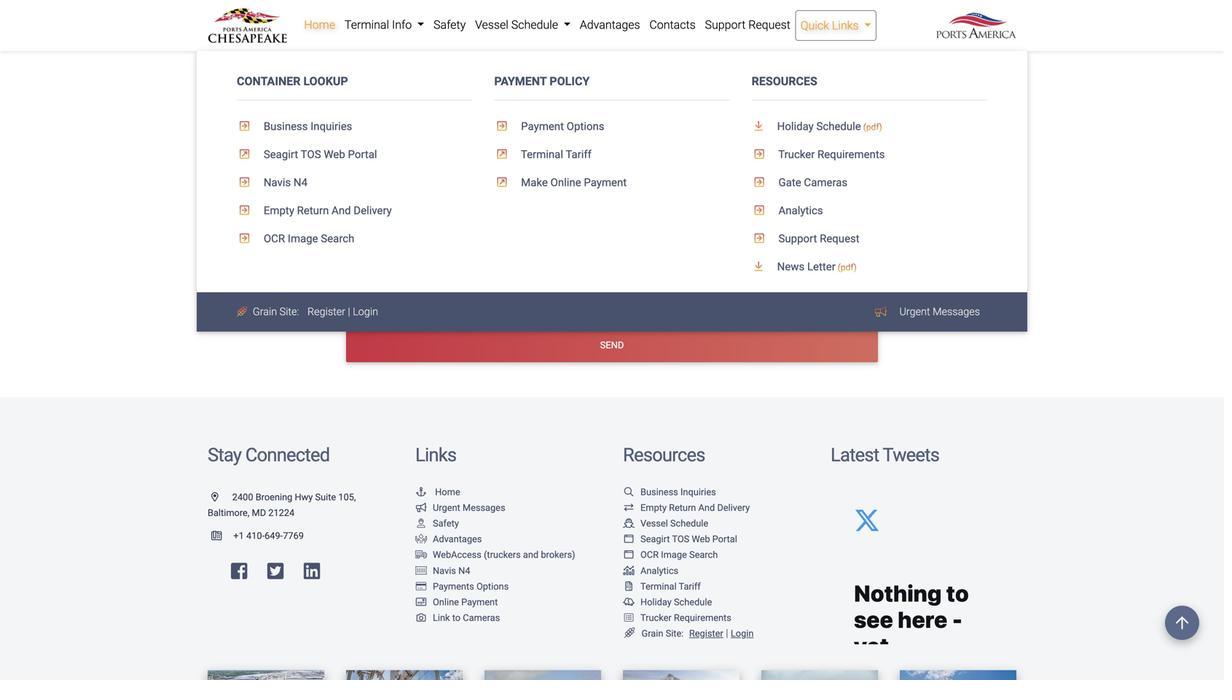 Task type: locate. For each thing, give the bounding box(es) containing it.
terminal info link
[[340, 10, 429, 39]]

1 vertical spatial image
[[661, 549, 687, 560]]

1 vertical spatial portal
[[713, 534, 738, 545]]

login inside grain site: register | login
[[731, 628, 754, 639]]

1 vertical spatial empty return and delivery link
[[623, 502, 750, 513]]

0 vertical spatial support
[[705, 18, 746, 32]]

1 vertical spatial advantages
[[433, 534, 482, 545]]

resources up holiday schedule (pdf)
[[752, 74, 818, 88]]

analytics right analytics icon
[[641, 565, 679, 576]]

md
[[252, 507, 266, 518]]

0 vertical spatial business inquiries
[[261, 120, 352, 133]]

1 arrow to bottom image from the top
[[752, 121, 775, 132]]

container storage image
[[416, 566, 427, 575]]

holiday right bells icon at bottom
[[641, 597, 672, 608]]

analytics link down gate cameras
[[752, 197, 988, 225]]

cameras down online payment at bottom left
[[463, 612, 500, 623]]

0 vertical spatial |
[[348, 306, 350, 318]]

home link
[[300, 10, 340, 39], [416, 486, 460, 497]]

payment down the payments options
[[462, 597, 498, 608]]

vessel schedule link up payment policy
[[471, 10, 575, 39]]

urgent right bullhorn icon
[[433, 502, 461, 513]]

1 vertical spatial n4
[[459, 565, 470, 576]]

urgent messages right bullhorn image
[[900, 306, 981, 318]]

1 vertical spatial delivery
[[718, 502, 750, 513]]

0 horizontal spatial navis n4
[[261, 176, 308, 189]]

support request left "quick"
[[705, 18, 791, 32]]

0 vertical spatial (pdf)
[[864, 122, 883, 132]]

0 horizontal spatial urgent messages
[[433, 502, 506, 513]]

business inquiries right search image
[[641, 486, 716, 497]]

cameras right gate
[[804, 176, 848, 189]]

policy
[[550, 74, 590, 88]]

0 vertical spatial safety link
[[429, 10, 471, 39]]

schedule inside quick links element
[[817, 120, 861, 133]]

0 horizontal spatial trucker requirements
[[641, 612, 732, 623]]

1 vertical spatial register
[[690, 628, 724, 639]]

1 horizontal spatial support
[[779, 232, 818, 245]]

browser image down "ship" "icon"
[[623, 534, 635, 544]]

holiday inside quick links element
[[778, 120, 814, 133]]

web inside quick links element
[[324, 148, 345, 161]]

0 vertical spatial login
[[353, 306, 378, 318]]

support request link left "quick"
[[701, 10, 796, 39]]

terminal tariff
[[519, 148, 592, 161], [641, 581, 701, 592]]

link
[[433, 612, 450, 623]]

stay
[[208, 444, 241, 466]]

terminal tariff up the holiday schedule link
[[641, 581, 701, 592]]

make online payment
[[519, 176, 627, 189]]

trucker up gate
[[779, 148, 815, 161]]

image inside quick links element
[[288, 232, 318, 245]]

tariff up make online payment
[[566, 148, 592, 161]]

0 horizontal spatial delivery
[[354, 204, 392, 217]]

advantages up webaccess
[[433, 534, 482, 545]]

empty inside quick links element
[[264, 204, 294, 217]]

0 vertical spatial empty return and delivery
[[261, 204, 392, 217]]

vessel right issue
[[475, 18, 509, 32]]

facebook square image
[[231, 562, 247, 580]]

1 vertical spatial trucker requirements link
[[623, 612, 732, 623]]

home link for the bottom navis n4 link safety link
[[416, 486, 460, 497]]

1 vertical spatial urgent messages
[[433, 502, 506, 513]]

1 vertical spatial options
[[477, 581, 509, 592]]

ocr image search inside quick links element
[[261, 232, 355, 245]]

1 horizontal spatial terminal
[[521, 148, 564, 161]]

image
[[288, 232, 318, 245], [661, 549, 687, 560]]

advantages left contacts link
[[580, 18, 640, 32]]

0 vertical spatial search
[[321, 232, 355, 245]]

1 vertical spatial business inquiries link
[[623, 486, 716, 497]]

inquiries
[[311, 120, 352, 133], [681, 486, 716, 497]]

support right contacts
[[705, 18, 746, 32]]

trucker requirements link down holiday schedule
[[623, 612, 732, 623]]

and
[[523, 549, 539, 560]]

safety link up the hand receiving image at left
[[416, 518, 459, 529]]

1 vertical spatial safety link
[[416, 518, 459, 529]]

analytics down gate
[[776, 204, 823, 217]]

lookup
[[304, 74, 348, 88]]

ocr image search link
[[237, 225, 473, 253], [623, 549, 718, 560]]

support
[[705, 18, 746, 32], [779, 232, 818, 245]]

options up online payment at bottom left
[[477, 581, 509, 592]]

1 horizontal spatial return
[[669, 502, 696, 513]]

info
[[392, 18, 412, 32]]

options down policy
[[567, 120, 605, 133]]

safety link
[[429, 10, 471, 39], [416, 518, 459, 529]]

trucker
[[779, 148, 815, 161], [641, 612, 672, 623]]

seagirt tos web portal link
[[237, 140, 473, 169], [623, 534, 738, 545]]

grain
[[253, 306, 277, 318], [642, 628, 664, 639]]

register link down holiday schedule
[[687, 628, 724, 639]]

1 vertical spatial analytics
[[641, 565, 679, 576]]

0 horizontal spatial ocr image search link
[[237, 225, 473, 253]]

1 horizontal spatial grain
[[642, 628, 664, 639]]

ocr image search link for container lookup
[[237, 225, 473, 253]]

0 vertical spatial trucker requirements link
[[752, 140, 988, 169]]

urgent messages right bullhorn icon
[[433, 502, 506, 513]]

terminal inside quick links element
[[521, 148, 564, 161]]

empty
[[264, 204, 294, 217], [641, 502, 667, 513]]

login inside quick links element
[[353, 306, 378, 318]]

site: down holiday schedule
[[666, 628, 684, 639]]

0 horizontal spatial (pdf)
[[838, 263, 857, 273]]

0 vertical spatial seagirt
[[264, 148, 298, 161]]

advantages link
[[575, 10, 645, 39], [416, 534, 482, 545]]

vessel inside 'vessel schedule' link
[[475, 18, 509, 32]]

options inside payment options link
[[567, 120, 605, 133]]

grain for grain site: register | login
[[642, 628, 664, 639]]

1 horizontal spatial |
[[726, 627, 729, 639]]

login link for grain site: register | login
[[731, 628, 754, 639]]

0 horizontal spatial advantages
[[433, 534, 482, 545]]

advantages link up webaccess
[[416, 534, 482, 545]]

hwy
[[295, 492, 313, 503]]

requirements up gate cameras link
[[818, 148, 885, 161]]

1 browser image from the top
[[623, 534, 635, 544]]

browser image
[[623, 534, 635, 544], [623, 550, 635, 559]]

support up news in the right top of the page
[[779, 232, 818, 245]]

search image
[[623, 487, 635, 497]]

0 vertical spatial home link
[[300, 10, 340, 39]]

home right the anchor 'icon'
[[435, 486, 460, 497]]

navis
[[264, 176, 291, 189], [433, 565, 456, 576]]

terminal tariff inside quick links element
[[519, 148, 592, 161]]

0 horizontal spatial home link
[[300, 10, 340, 39]]

file invoice image
[[623, 582, 635, 591]]

safety link right 'info' at top
[[429, 10, 471, 39]]

business inquiries inside quick links element
[[261, 120, 352, 133]]

messages inside quick links element
[[933, 306, 981, 318]]

0 horizontal spatial search
[[321, 232, 355, 245]]

payment
[[495, 74, 547, 88], [521, 120, 564, 133], [584, 176, 627, 189], [462, 597, 498, 608]]

1 horizontal spatial terminal tariff
[[641, 581, 701, 592]]

2400 broening hwy suite 105, baltimore, md 21224 link
[[208, 492, 356, 518]]

1 horizontal spatial web
[[692, 534, 710, 545]]

1 horizontal spatial urgent
[[900, 306, 931, 318]]

request up letter at the right top
[[820, 232, 860, 245]]

requirements up grain site: register | login
[[674, 612, 732, 623]]

inquiries right search image
[[681, 486, 716, 497]]

|
[[348, 306, 350, 318], [726, 627, 729, 639]]

options for payment options
[[567, 120, 605, 133]]

vessel schedule link down exchange image
[[623, 518, 709, 529]]

grain site: register | login
[[642, 627, 754, 639]]

site: inside quick links element
[[280, 306, 299, 318]]

browser image up analytics icon
[[623, 550, 635, 559]]

1 horizontal spatial search
[[690, 549, 718, 560]]

business inquiries link for resources
[[623, 486, 716, 497]]

0 horizontal spatial request
[[749, 18, 791, 32]]

gate cameras link
[[752, 169, 988, 197]]

empty return and delivery link
[[237, 197, 473, 225], [623, 502, 750, 513]]

1 vertical spatial vessel schedule link
[[623, 518, 709, 529]]

advantages link left contacts
[[575, 10, 645, 39]]

0 horizontal spatial business
[[264, 120, 308, 133]]

(pdf) for schedule
[[864, 122, 883, 132]]

0 vertical spatial browser image
[[623, 534, 635, 544]]

your
[[387, 12, 409, 26]]

trucker down the holiday schedule link
[[641, 612, 672, 623]]

1 vertical spatial and
[[699, 502, 715, 513]]

1 vertical spatial ocr
[[641, 549, 659, 560]]

request left "quick"
[[749, 18, 791, 32]]

tariff inside quick links element
[[566, 148, 592, 161]]

grain right wheat image
[[253, 306, 277, 318]]

resources up search image
[[623, 444, 705, 466]]

home link up bullhorn icon
[[416, 486, 460, 497]]

terminal tariff link up the holiday schedule link
[[623, 581, 701, 592]]

home link left the specify
[[300, 10, 340, 39]]

seagirt inside quick links element
[[264, 148, 298, 161]]

urgent right bullhorn image
[[900, 306, 931, 318]]

browser image for ocr
[[623, 550, 635, 559]]

schedule
[[512, 18, 558, 32], [817, 120, 861, 133], [671, 518, 709, 529], [674, 597, 712, 608]]

safety right 'info' at top
[[434, 18, 466, 32]]

vessel right "ship" "icon"
[[641, 518, 668, 529]]

urgent messages
[[900, 306, 981, 318], [433, 502, 506, 513]]

camera image
[[416, 613, 427, 622]]

1 vertical spatial business inquiries
[[641, 486, 716, 497]]

and inside quick links element
[[332, 204, 351, 217]]

register down holiday schedule
[[690, 628, 724, 639]]

urgent messages link up user hard hat icon
[[416, 502, 506, 513]]

terminal
[[345, 18, 389, 32], [521, 148, 564, 161], [641, 581, 677, 592]]

terminal tariff link
[[495, 140, 730, 169], [623, 581, 701, 592]]

1 horizontal spatial trucker
[[779, 148, 815, 161]]

1 vertical spatial ocr image search link
[[623, 549, 718, 560]]

0 horizontal spatial web
[[324, 148, 345, 161]]

latest
[[831, 444, 879, 466]]

0 vertical spatial ocr image search
[[261, 232, 355, 245]]

home
[[304, 18, 335, 32], [435, 486, 460, 497]]

ocr image search
[[261, 232, 355, 245], [641, 549, 718, 560]]

vessel schedule up payment policy
[[475, 18, 561, 32]]

1 horizontal spatial cameras
[[804, 176, 848, 189]]

0 vertical spatial tos
[[301, 148, 321, 161]]

0 horizontal spatial resources
[[623, 444, 705, 466]]

navis n4 link
[[237, 169, 473, 197], [416, 565, 470, 576]]

safety
[[434, 18, 466, 32], [433, 518, 459, 529]]

arrow to bottom image
[[752, 121, 775, 132], [752, 261, 775, 272]]

ocr
[[264, 232, 285, 245], [641, 549, 659, 560]]

search inside quick links element
[[321, 232, 355, 245]]

1 horizontal spatial (pdf)
[[864, 122, 883, 132]]

(pdf) inside news letter (pdf)
[[838, 263, 857, 273]]

safety right user hard hat icon
[[433, 518, 459, 529]]

terminal tariff link inside quick links element
[[495, 140, 730, 169]]

tariff up holiday schedule
[[679, 581, 701, 592]]

holiday up gate
[[778, 120, 814, 133]]

ocr inside quick links element
[[264, 232, 285, 245]]

0 vertical spatial requirements
[[818, 148, 885, 161]]

vessel schedule right "ship" "icon"
[[641, 518, 709, 529]]

0 vertical spatial register
[[308, 306, 346, 318]]

inquiries down lookup
[[311, 120, 352, 133]]

1 horizontal spatial ocr
[[641, 549, 659, 560]]

vessel
[[475, 18, 509, 32], [641, 518, 668, 529]]

urgent messages link
[[893, 298, 988, 325], [416, 502, 506, 513]]

(pdf) inside holiday schedule (pdf)
[[864, 122, 883, 132]]

ocr image search link for resources
[[623, 549, 718, 560]]

grain right wheat icon
[[642, 628, 664, 639]]

(pdf) right letter at the right top
[[838, 263, 857, 273]]

links up the anchor 'icon'
[[416, 444, 457, 466]]

0 vertical spatial seagirt tos web portal
[[261, 148, 377, 161]]

tos
[[301, 148, 321, 161], [672, 534, 690, 545]]

terminal tariff link up make online payment
[[495, 140, 730, 169]]

support request link up letter at the right top
[[752, 225, 988, 253]]

1 vertical spatial (pdf)
[[838, 263, 857, 273]]

terminal info
[[345, 18, 415, 32]]

0 vertical spatial arrow to bottom image
[[752, 121, 775, 132]]

links
[[832, 19, 859, 32], [416, 444, 457, 466]]

analytics link
[[752, 197, 988, 225], [623, 565, 679, 576]]

trucker requirements down holiday schedule (pdf)
[[776, 148, 885, 161]]

1 horizontal spatial messages
[[933, 306, 981, 318]]

0 horizontal spatial vessel
[[475, 18, 509, 32]]

site: right wheat image
[[280, 306, 299, 318]]

business right search image
[[641, 486, 679, 497]]

0 vertical spatial cameras
[[804, 176, 848, 189]]

trucker requirements link down holiday schedule (pdf)
[[752, 140, 988, 169]]

trucker requirements link
[[752, 140, 988, 169], [623, 612, 732, 623]]

business inquiries link
[[237, 112, 473, 140], [623, 486, 716, 497]]

site:
[[280, 306, 299, 318], [666, 628, 684, 639]]

payments options link
[[416, 581, 509, 592]]

login link
[[353, 306, 378, 318], [731, 628, 754, 639]]

terminal tariff down payment options
[[519, 148, 592, 161]]

register
[[308, 306, 346, 318], [690, 628, 724, 639]]

0 vertical spatial and
[[332, 204, 351, 217]]

+1 410-649-7769 link
[[208, 530, 304, 541]]

1 horizontal spatial analytics
[[776, 204, 823, 217]]

messages
[[933, 306, 981, 318], [463, 502, 506, 513]]

105,
[[339, 492, 356, 503]]

links right "quick"
[[832, 19, 859, 32]]

schedule up gate cameras
[[817, 120, 861, 133]]

0 vertical spatial holiday
[[778, 120, 814, 133]]

1 vertical spatial navis n4
[[433, 565, 470, 576]]

tariff
[[566, 148, 592, 161], [679, 581, 701, 592]]

site: inside grain site: register | login
[[666, 628, 684, 639]]

0 horizontal spatial image
[[288, 232, 318, 245]]

2400 broening hwy suite 105, baltimore, md 21224
[[208, 492, 356, 518]]

business down container lookup
[[264, 120, 308, 133]]

21224
[[268, 507, 295, 518]]

business inquiries link up exchange image
[[623, 486, 716, 497]]

grain inside quick links element
[[253, 306, 277, 318]]

vessel schedule
[[475, 18, 561, 32], [641, 518, 709, 529]]

online
[[551, 176, 581, 189], [433, 597, 459, 608]]

trucker requirements down holiday schedule
[[641, 612, 732, 623]]

1 vertical spatial seagirt tos web portal
[[641, 534, 738, 545]]

send button
[[346, 329, 878, 362]]

online right make
[[551, 176, 581, 189]]

portal inside quick links element
[[348, 148, 377, 161]]

home link for contacts link's safety link
[[300, 10, 340, 39]]

seagirt tos web portal
[[261, 148, 377, 161], [641, 534, 738, 545]]

0 horizontal spatial login link
[[353, 306, 378, 318]]

2 browser image from the top
[[623, 550, 635, 559]]

0 vertical spatial grain
[[253, 306, 277, 318]]

1 horizontal spatial trucker requirements link
[[752, 140, 988, 169]]

Attach up to three(3) .jpg, .png or .pdf files. No duplicates allowed. text field
[[470, 164, 881, 192]]

0 horizontal spatial site:
[[280, 306, 299, 318]]

specify your issue
[[346, 12, 439, 26]]

1 vertical spatial request
[[820, 232, 860, 245]]

1 horizontal spatial request
[[820, 232, 860, 245]]

register link right grain site:
[[308, 306, 346, 318]]

1 horizontal spatial portal
[[713, 534, 738, 545]]

twitter square image
[[267, 562, 284, 580]]

grain inside grain site: register | login
[[642, 628, 664, 639]]

tos inside quick links element
[[301, 148, 321, 161]]

login link for register | login
[[353, 306, 378, 318]]

home left the specify
[[304, 18, 335, 32]]

1 horizontal spatial options
[[567, 120, 605, 133]]

resources
[[752, 74, 818, 88], [623, 444, 705, 466]]

analytics
[[776, 204, 823, 217], [641, 565, 679, 576]]

1 vertical spatial vessel
[[641, 518, 668, 529]]

1 horizontal spatial urgent messages
[[900, 306, 981, 318]]

resources inside quick links element
[[752, 74, 818, 88]]

urgent messages link right bullhorn image
[[893, 298, 988, 325]]

business inquiries link down lookup
[[237, 112, 473, 140]]

(pdf) up gate cameras link
[[864, 122, 883, 132]]

schedule up payment policy
[[512, 18, 558, 32]]

request
[[749, 18, 791, 32], [820, 232, 860, 245]]

support request up news letter (pdf)
[[776, 232, 860, 245]]

(pdf)
[[864, 122, 883, 132], [838, 263, 857, 273]]

1 vertical spatial support
[[779, 232, 818, 245]]

register right grain site:
[[308, 306, 346, 318]]

1 horizontal spatial ocr image search link
[[623, 549, 718, 560]]

credit card front image
[[416, 597, 427, 607]]

business inquiries down container lookup
[[261, 120, 352, 133]]

1 horizontal spatial vessel schedule link
[[623, 518, 709, 529]]

2 arrow to bottom image from the top
[[752, 261, 775, 272]]

holiday for holiday schedule (pdf)
[[778, 120, 814, 133]]

2400
[[232, 492, 253, 503]]

seagirt
[[264, 148, 298, 161], [641, 534, 670, 545]]

0 vertical spatial n4
[[294, 176, 308, 189]]

request inside quick links element
[[820, 232, 860, 245]]

Specify your issue text field
[[346, 3, 878, 111]]

trucker inside quick links element
[[779, 148, 815, 161]]

hand receiving image
[[416, 534, 427, 544]]

0 horizontal spatial requirements
[[674, 612, 732, 623]]

quick links element
[[197, 51, 1028, 332]]

analytics inside analytics link
[[776, 204, 823, 217]]

0 horizontal spatial portal
[[348, 148, 377, 161]]

1 horizontal spatial empty return and delivery
[[641, 502, 750, 513]]

make
[[521, 176, 548, 189]]

go to top image
[[1166, 606, 1200, 640]]

baltimore,
[[208, 507, 250, 518]]

1 horizontal spatial analytics link
[[752, 197, 988, 225]]

0 horizontal spatial messages
[[463, 502, 506, 513]]

grain for grain site:
[[253, 306, 277, 318]]

analytics link up file invoice image
[[623, 565, 679, 576]]

online up link on the bottom left
[[433, 597, 459, 608]]



Task type: describe. For each thing, give the bounding box(es) containing it.
container lookup
[[237, 74, 348, 88]]

1 vertical spatial home
[[435, 486, 460, 497]]

1 vertical spatial search
[[690, 549, 718, 560]]

truck container image
[[416, 550, 427, 559]]

to
[[453, 612, 461, 623]]

credit card image
[[416, 582, 427, 591]]

ship image
[[623, 519, 635, 528]]

1 vertical spatial support request link
[[752, 225, 988, 253]]

webaccess
[[433, 549, 482, 560]]

bullhorn image
[[875, 307, 890, 317]]

requirements inside quick links element
[[818, 148, 885, 161]]

1 vertical spatial messages
[[463, 502, 506, 513]]

webaccess (truckers and brokers)
[[433, 549, 576, 560]]

0 horizontal spatial urgent
[[433, 502, 461, 513]]

urgent messages inside quick links element
[[900, 306, 981, 318]]

register inside grain site: register | login
[[690, 628, 724, 639]]

issue
[[412, 12, 439, 26]]

online inside quick links element
[[551, 176, 581, 189]]

online payment
[[433, 597, 498, 608]]

1 horizontal spatial and
[[699, 502, 715, 513]]

0 vertical spatial support request
[[705, 18, 791, 32]]

1 vertical spatial return
[[669, 502, 696, 513]]

contacts link
[[645, 10, 701, 39]]

0 vertical spatial advantages link
[[575, 10, 645, 39]]

1 horizontal spatial seagirt
[[641, 534, 670, 545]]

649-
[[265, 530, 283, 541]]

1 vertical spatial inquiries
[[681, 486, 716, 497]]

0 horizontal spatial support
[[705, 18, 746, 32]]

stay connected
[[208, 444, 330, 466]]

brokers)
[[541, 549, 576, 560]]

| inside quick links element
[[348, 306, 350, 318]]

online payment link
[[416, 597, 498, 608]]

1 horizontal spatial advantages
[[580, 18, 640, 32]]

payment options link
[[495, 112, 730, 140]]

delivery inside quick links element
[[354, 204, 392, 217]]

n4 inside navis n4 link
[[294, 176, 308, 189]]

quick links link
[[796, 10, 877, 41]]

(pdf) for letter
[[838, 263, 857, 273]]

analytics image
[[623, 566, 635, 575]]

register link for |
[[308, 306, 346, 318]]

1 vertical spatial navis n4 link
[[416, 565, 470, 576]]

empty return and delivery inside quick links element
[[261, 204, 392, 217]]

anchor image
[[416, 487, 427, 497]]

letter
[[808, 260, 836, 273]]

holiday schedule
[[641, 597, 712, 608]]

1 vertical spatial |
[[726, 627, 729, 639]]

news letter (pdf)
[[775, 260, 857, 273]]

schedule right "ship" "icon"
[[671, 518, 709, 529]]

payment down payment options link
[[584, 176, 627, 189]]

1 horizontal spatial links
[[832, 19, 859, 32]]

holiday schedule (pdf)
[[775, 120, 883, 133]]

0 horizontal spatial urgent messages link
[[416, 502, 506, 513]]

business inside quick links element
[[264, 120, 308, 133]]

410-
[[246, 530, 265, 541]]

1 horizontal spatial seagirt tos web portal
[[641, 534, 738, 545]]

1 vertical spatial requirements
[[674, 612, 732, 623]]

7769
[[283, 530, 304, 541]]

business inquiries link for container lookup
[[237, 112, 473, 140]]

register link for site:
[[687, 628, 724, 639]]

site: for grain site:
[[280, 306, 299, 318]]

0 vertical spatial navis n4 link
[[237, 169, 473, 197]]

quick
[[801, 19, 830, 32]]

navis n4 inside quick links element
[[261, 176, 308, 189]]

send
[[600, 340, 624, 351]]

1 vertical spatial web
[[692, 534, 710, 545]]

resources for links
[[623, 444, 705, 466]]

1 vertical spatial links
[[416, 444, 457, 466]]

schedule up grain site: register | login
[[674, 597, 712, 608]]

payment down payment policy
[[521, 120, 564, 133]]

contacts
[[650, 18, 696, 32]]

quick links
[[801, 19, 862, 32]]

phone office image
[[211, 531, 234, 540]]

1 vertical spatial navis
[[433, 565, 456, 576]]

0 vertical spatial seagirt tos web portal link
[[237, 140, 473, 169]]

payment policy
[[495, 74, 590, 88]]

1 horizontal spatial empty
[[641, 502, 667, 513]]

arrow to bottom image for news letter
[[752, 261, 775, 272]]

1 horizontal spatial image
[[661, 549, 687, 560]]

exchange image
[[623, 503, 635, 512]]

user hard hat image
[[416, 519, 427, 528]]

wheat image
[[237, 307, 250, 317]]

support inside quick links element
[[779, 232, 818, 245]]

0 horizontal spatial vessel schedule
[[475, 18, 561, 32]]

arrow to bottom image for holiday schedule
[[752, 121, 775, 132]]

map marker alt image
[[211, 492, 230, 502]]

bells image
[[623, 597, 635, 607]]

0 vertical spatial support request link
[[701, 10, 796, 39]]

+1 410-649-7769
[[234, 530, 304, 541]]

link to cameras
[[433, 612, 500, 623]]

make online payment link
[[495, 169, 730, 197]]

bullhorn image
[[416, 503, 427, 512]]

suite
[[315, 492, 336, 503]]

0 horizontal spatial advantages link
[[416, 534, 482, 545]]

0 vertical spatial vessel schedule link
[[471, 10, 575, 39]]

gate
[[779, 176, 802, 189]]

safety link for contacts link
[[429, 10, 471, 39]]

register inside quick links element
[[308, 306, 346, 318]]

1 vertical spatial analytics link
[[623, 565, 679, 576]]

1 horizontal spatial urgent messages link
[[893, 298, 988, 325]]

options for payments options
[[477, 581, 509, 592]]

0 horizontal spatial terminal
[[345, 18, 389, 32]]

latest tweets
[[831, 444, 940, 466]]

urgent inside quick links element
[[900, 306, 931, 318]]

payment options
[[519, 120, 605, 133]]

linkedin image
[[304, 562, 320, 580]]

0 horizontal spatial home
[[304, 18, 335, 32]]

resources for payment policy
[[752, 74, 818, 88]]

safety link for the bottom navis n4 link
[[416, 518, 459, 529]]

trucker requirements inside quick links element
[[776, 148, 885, 161]]

link to cameras link
[[416, 612, 500, 623]]

0 horizontal spatial analytics
[[641, 565, 679, 576]]

1 horizontal spatial vessel
[[641, 518, 668, 529]]

tweets
[[883, 444, 940, 466]]

news
[[778, 260, 805, 273]]

0 horizontal spatial trucker
[[641, 612, 672, 623]]

return inside quick links element
[[297, 204, 329, 217]]

specify
[[346, 12, 384, 26]]

2 vertical spatial terminal
[[641, 581, 677, 592]]

grain site:
[[253, 306, 299, 318]]

list alt image
[[623, 613, 635, 622]]

connected
[[245, 444, 330, 466]]

support request inside quick links element
[[776, 232, 860, 245]]

1 horizontal spatial business inquiries
[[641, 486, 716, 497]]

1 vertical spatial vessel schedule
[[641, 518, 709, 529]]

1 horizontal spatial ocr image search
[[641, 549, 718, 560]]

payments
[[433, 581, 474, 592]]

navis inside quick links element
[[264, 176, 291, 189]]

inquiries inside quick links element
[[311, 120, 352, 133]]

site: for grain site: register | login
[[666, 628, 684, 639]]

gate cameras
[[776, 176, 848, 189]]

(truckers
[[484, 549, 521, 560]]

container
[[237, 74, 301, 88]]

holiday for holiday schedule
[[641, 597, 672, 608]]

1 vertical spatial terminal tariff link
[[623, 581, 701, 592]]

1 vertical spatial terminal tariff
[[641, 581, 701, 592]]

1 horizontal spatial delivery
[[718, 502, 750, 513]]

+1
[[234, 530, 244, 541]]

cameras inside quick links element
[[804, 176, 848, 189]]

1 horizontal spatial seagirt tos web portal link
[[623, 534, 738, 545]]

broening
[[256, 492, 293, 503]]

1 vertical spatial safety
[[433, 518, 459, 529]]

register | login
[[308, 306, 378, 318]]

0 horizontal spatial cameras
[[463, 612, 500, 623]]

payments options
[[433, 581, 509, 592]]

1 horizontal spatial business
[[641, 486, 679, 497]]

0 vertical spatial safety
[[434, 18, 466, 32]]

holiday schedule link
[[623, 597, 712, 608]]

0 vertical spatial request
[[749, 18, 791, 32]]

seagirt tos web portal inside quick links element
[[261, 148, 377, 161]]

browser image for seagirt
[[623, 534, 635, 544]]

payment left policy
[[495, 74, 547, 88]]

0 horizontal spatial trucker requirements link
[[623, 612, 732, 623]]

wheat image
[[623, 628, 636, 639]]

webaccess (truckers and brokers) link
[[416, 549, 576, 560]]

1 vertical spatial tariff
[[679, 581, 701, 592]]

empty return and delivery link inside quick links element
[[237, 197, 473, 225]]

1 vertical spatial tos
[[672, 534, 690, 545]]

1 vertical spatial online
[[433, 597, 459, 608]]



Task type: vqa. For each thing, say whether or not it's contained in the screenshot.
of within Darren Thompson Director of Operations
no



